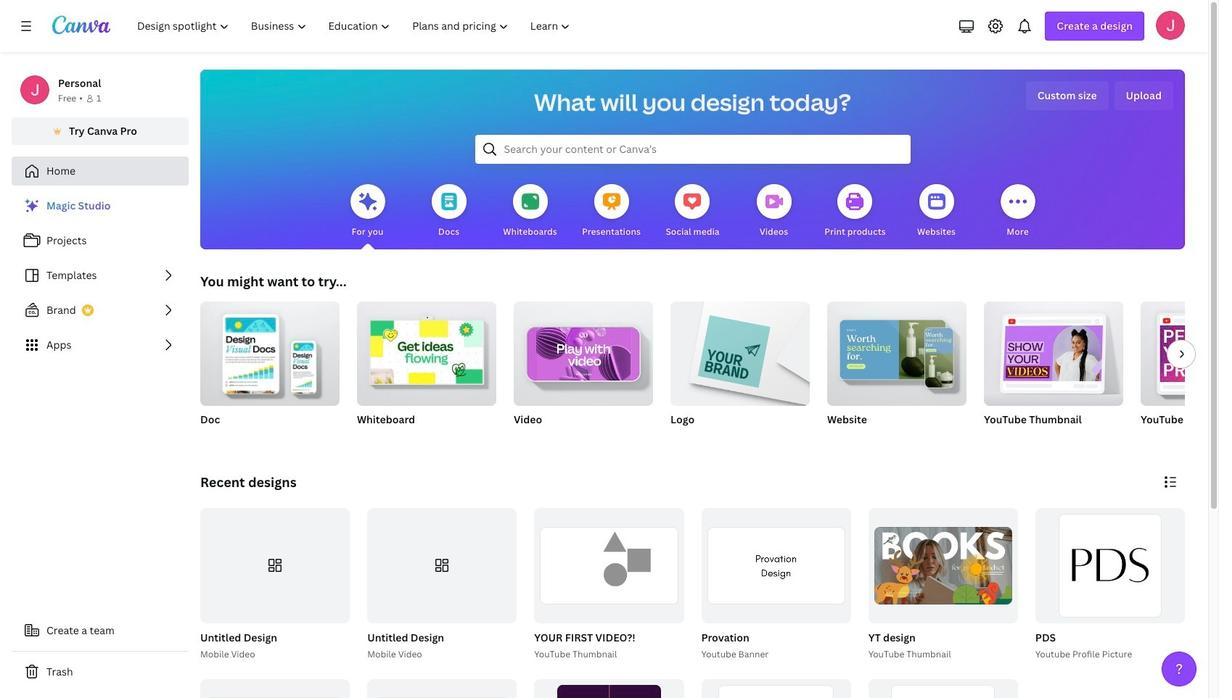 Task type: vqa. For each thing, say whether or not it's contained in the screenshot.
Empower Canvassadors excel in simplifying complex tasks on Canva, creating tutorials, courses, and workshops around our products & features that make it easy for others to understand and upskill effortlessly.
no



Task type: locate. For each thing, give the bounding box(es) containing it.
group
[[200, 296, 340, 446], [200, 296, 340, 406], [671, 296, 810, 446], [671, 296, 810, 406], [827, 296, 967, 446], [827, 296, 967, 406], [984, 296, 1123, 446], [984, 296, 1123, 406], [357, 302, 496, 446], [357, 302, 496, 406], [514, 302, 653, 446], [1141, 302, 1219, 446], [1141, 302, 1219, 406], [197, 509, 350, 662], [200, 509, 350, 624], [364, 509, 517, 662], [531, 509, 684, 662], [698, 509, 851, 662], [701, 509, 851, 624], [865, 509, 1018, 662], [868, 509, 1018, 624], [1033, 509, 1185, 662], [1035, 509, 1185, 624], [534, 680, 684, 699], [701, 680, 851, 699], [868, 680, 1018, 699]]

Search search field
[[504, 136, 881, 163]]

top level navigation element
[[128, 12, 583, 41]]

None search field
[[475, 135, 910, 164]]

list
[[12, 192, 189, 360]]



Task type: describe. For each thing, give the bounding box(es) containing it.
james peterson image
[[1156, 11, 1185, 40]]



